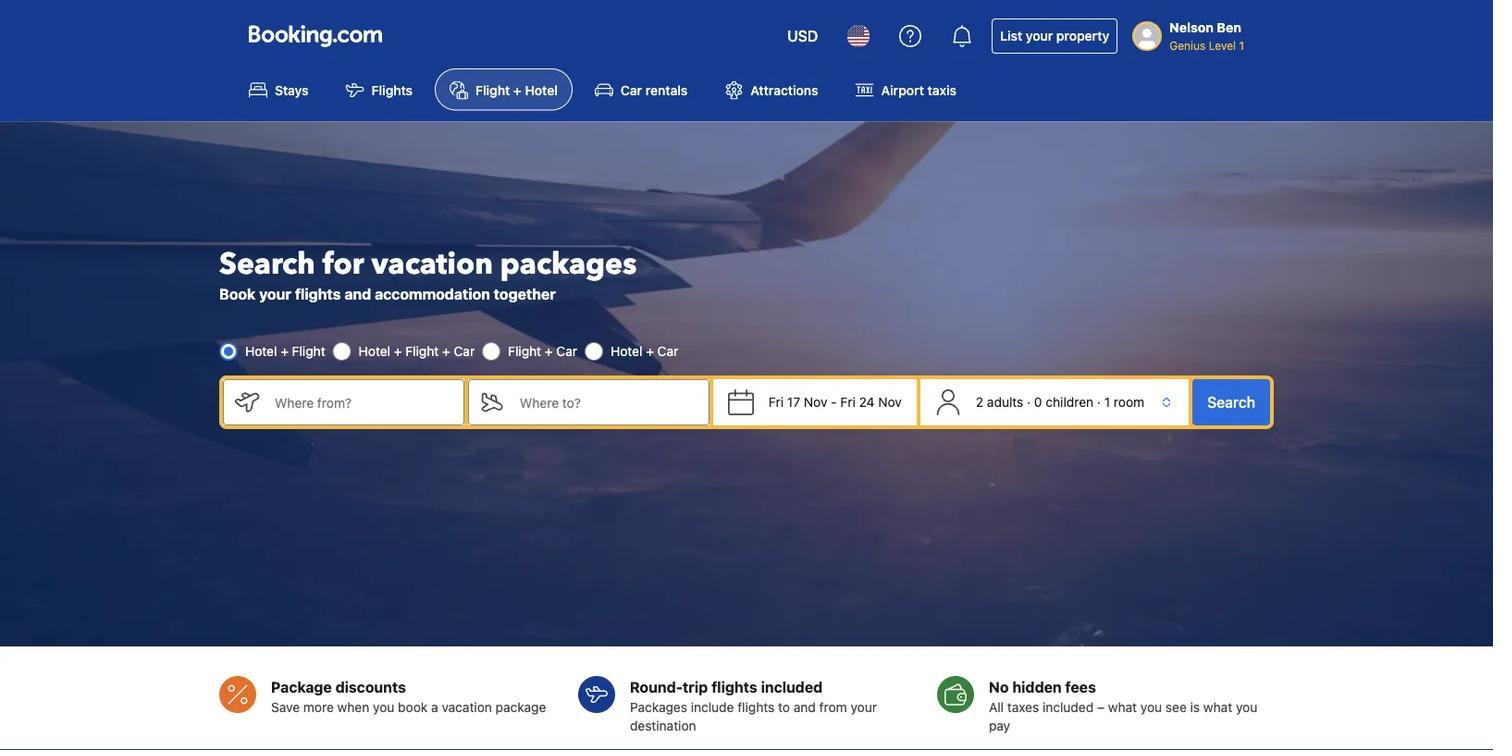 Task type: describe. For each thing, give the bounding box(es) containing it.
vacation inside search for vacation packages book your flights and accommodation together
[[371, 244, 493, 285]]

package
[[271, 679, 332, 696]]

adults
[[987, 395, 1024, 410]]

nelson
[[1170, 20, 1214, 35]]

search button
[[1193, 379, 1270, 426]]

list your property link
[[992, 19, 1118, 54]]

children
[[1046, 395, 1094, 410]]

booking.com online hotel reservations image
[[249, 25, 382, 47]]

+ for hotel + flight + car
[[394, 344, 402, 359]]

1 vertical spatial flights
[[711, 679, 757, 696]]

2 you from the left
[[1141, 700, 1162, 715]]

2 adults · 0 children · 1 room
[[976, 395, 1144, 410]]

discounts
[[335, 679, 406, 696]]

17
[[787, 395, 800, 410]]

Where to? field
[[505, 379, 709, 426]]

your inside search for vacation packages book your flights and accommodation together
[[259, 286, 291, 303]]

-
[[831, 395, 837, 410]]

from
[[819, 700, 847, 715]]

hotel inside flight + hotel link
[[525, 82, 558, 97]]

2
[[976, 395, 984, 410]]

is
[[1190, 700, 1200, 715]]

round-
[[630, 679, 683, 696]]

taxis
[[928, 82, 956, 97]]

2 fri from the left
[[840, 395, 856, 410]]

round-trip flights included packages include flights to and from your destination
[[630, 679, 877, 734]]

car rentals
[[621, 82, 688, 97]]

rentals
[[646, 82, 688, 97]]

to
[[778, 700, 790, 715]]

hidden
[[1012, 679, 1062, 696]]

see
[[1166, 700, 1187, 715]]

your inside list your property link
[[1026, 28, 1053, 43]]

taxes
[[1007, 700, 1039, 715]]

your inside round-trip flights included packages include flights to and from your destination
[[851, 700, 877, 715]]

2 · from the left
[[1097, 395, 1101, 410]]

2 nov from the left
[[878, 395, 902, 410]]

flight + car
[[508, 344, 577, 359]]

list
[[1000, 28, 1022, 43]]

vacation inside package discounts save more when you book a vacation package
[[442, 700, 492, 715]]

fri 17 nov - fri 24 nov
[[769, 395, 902, 410]]

included inside round-trip flights included packages include flights to and from your destination
[[761, 679, 823, 696]]

+ for flight + car
[[545, 344, 553, 359]]

hotel + flight
[[245, 344, 325, 359]]

genius
[[1170, 39, 1206, 52]]

flight + hotel
[[476, 82, 558, 97]]

2 what from the left
[[1203, 700, 1232, 715]]

flights for trip
[[738, 700, 775, 715]]

package discounts save more when you book a vacation package
[[271, 679, 546, 715]]

save
[[271, 700, 300, 715]]

and inside round-trip flights included packages include flights to and from your destination
[[794, 700, 816, 715]]

car rentals link
[[580, 68, 702, 110]]

1 · from the left
[[1027, 395, 1031, 410]]

nelson ben genius level 1
[[1170, 20, 1244, 52]]

0
[[1034, 395, 1042, 410]]

Where from? field
[[260, 379, 464, 426]]

hotel for hotel + flight
[[245, 344, 277, 359]]

all
[[989, 700, 1004, 715]]

attractions link
[[710, 68, 833, 110]]

flight + hotel link
[[435, 68, 573, 110]]

level
[[1209, 39, 1236, 52]]



Task type: vqa. For each thing, say whether or not it's contained in the screenshot.
the leftmost and
yes



Task type: locate. For each thing, give the bounding box(es) containing it.
1 horizontal spatial you
[[1141, 700, 1162, 715]]

no hidden fees all taxes included – what you see is what you pay
[[989, 679, 1258, 734]]

3 you from the left
[[1236, 700, 1258, 715]]

search inside button
[[1207, 394, 1255, 411]]

hotel
[[525, 82, 558, 97], [245, 344, 277, 359], [359, 344, 390, 359], [611, 344, 642, 359]]

fri left 17
[[769, 395, 784, 410]]

1 inside 'nelson ben genius level 1'
[[1239, 39, 1244, 52]]

what right is
[[1203, 700, 1232, 715]]

nov right the 24
[[878, 395, 902, 410]]

what
[[1108, 700, 1137, 715], [1203, 700, 1232, 715]]

flight
[[476, 82, 510, 97], [292, 344, 325, 359], [405, 344, 439, 359], [508, 344, 541, 359]]

0 horizontal spatial ·
[[1027, 395, 1031, 410]]

book
[[219, 286, 256, 303]]

0 vertical spatial vacation
[[371, 244, 493, 285]]

packages
[[630, 700, 687, 715]]

airport
[[881, 82, 924, 97]]

list your property
[[1000, 28, 1109, 43]]

2 horizontal spatial you
[[1236, 700, 1258, 715]]

0 horizontal spatial nov
[[804, 395, 827, 410]]

· left the 0
[[1027, 395, 1031, 410]]

book
[[398, 700, 428, 715]]

your right list
[[1026, 28, 1053, 43]]

stays
[[275, 82, 309, 97]]

0 horizontal spatial and
[[344, 286, 371, 303]]

property
[[1056, 28, 1109, 43]]

included up to
[[761, 679, 823, 696]]

flights down for at the left top
[[295, 286, 341, 303]]

fri
[[769, 395, 784, 410], [840, 395, 856, 410]]

usd button
[[776, 14, 829, 58]]

pay
[[989, 718, 1010, 734]]

ben
[[1217, 20, 1241, 35]]

1 horizontal spatial ·
[[1097, 395, 1101, 410]]

flights inside search for vacation packages book your flights and accommodation together
[[295, 286, 341, 303]]

include
[[691, 700, 734, 715]]

0 vertical spatial flights
[[295, 286, 341, 303]]

1 horizontal spatial 1
[[1239, 39, 1244, 52]]

hotel for hotel + car
[[611, 344, 642, 359]]

0 horizontal spatial search
[[219, 244, 315, 285]]

you down discounts
[[373, 700, 394, 715]]

1 right "level"
[[1239, 39, 1244, 52]]

1 you from the left
[[373, 700, 394, 715]]

more
[[303, 700, 334, 715]]

2 vertical spatial your
[[851, 700, 877, 715]]

destination
[[630, 718, 696, 734]]

fri right -
[[840, 395, 856, 410]]

0 vertical spatial included
[[761, 679, 823, 696]]

when
[[337, 700, 369, 715]]

your right from
[[851, 700, 877, 715]]

hotel + flight + car
[[359, 344, 475, 359]]

1 vertical spatial search
[[1207, 394, 1255, 411]]

packages
[[500, 244, 637, 285]]

included down fees
[[1043, 700, 1094, 715]]

1 vertical spatial 1
[[1104, 395, 1110, 410]]

car
[[621, 82, 642, 97], [454, 344, 475, 359], [556, 344, 577, 359], [657, 344, 678, 359]]

2 vertical spatial flights
[[738, 700, 775, 715]]

room
[[1114, 395, 1144, 410]]

1 vertical spatial vacation
[[442, 700, 492, 715]]

·
[[1027, 395, 1031, 410], [1097, 395, 1101, 410]]

nov
[[804, 395, 827, 410], [878, 395, 902, 410]]

+ for hotel + car
[[646, 344, 654, 359]]

0 horizontal spatial fri
[[769, 395, 784, 410]]

and down for at the left top
[[344, 286, 371, 303]]

no
[[989, 679, 1009, 696]]

1 horizontal spatial fri
[[840, 395, 856, 410]]

you
[[373, 700, 394, 715], [1141, 700, 1162, 715], [1236, 700, 1258, 715]]

and right to
[[794, 700, 816, 715]]

for
[[323, 244, 364, 285]]

vacation
[[371, 244, 493, 285], [442, 700, 492, 715]]

flights link
[[331, 68, 427, 110]]

0 vertical spatial and
[[344, 286, 371, 303]]

1 fri from the left
[[769, 395, 784, 410]]

a
[[431, 700, 438, 715]]

0 vertical spatial your
[[1026, 28, 1053, 43]]

1 vertical spatial included
[[1043, 700, 1094, 715]]

search
[[219, 244, 315, 285], [1207, 394, 1255, 411]]

hotel for hotel + flight + car
[[359, 344, 390, 359]]

fees
[[1065, 679, 1096, 696]]

1 vertical spatial and
[[794, 700, 816, 715]]

you left see at the right bottom
[[1141, 700, 1162, 715]]

included inside no hidden fees all taxes included – what you see is what you pay
[[1043, 700, 1094, 715]]

airport taxis link
[[841, 68, 971, 110]]

search for vacation packages book your flights and accommodation together
[[219, 244, 637, 303]]

+ inside flight + hotel link
[[513, 82, 522, 97]]

+ for hotel + flight
[[281, 344, 289, 359]]

1 horizontal spatial what
[[1203, 700, 1232, 715]]

1 left room on the bottom right of page
[[1104, 395, 1110, 410]]

airport taxis
[[881, 82, 956, 97]]

included
[[761, 679, 823, 696], [1043, 700, 1094, 715]]

together
[[494, 286, 556, 303]]

1 horizontal spatial nov
[[878, 395, 902, 410]]

package
[[496, 700, 546, 715]]

0 vertical spatial search
[[219, 244, 315, 285]]

what right the – on the right of the page
[[1108, 700, 1137, 715]]

flights
[[295, 286, 341, 303], [711, 679, 757, 696], [738, 700, 775, 715]]

0 horizontal spatial included
[[761, 679, 823, 696]]

–
[[1097, 700, 1105, 715]]

0 horizontal spatial your
[[259, 286, 291, 303]]

search for search for vacation packages book your flights and accommodation together
[[219, 244, 315, 285]]

24
[[859, 395, 875, 410]]

0 horizontal spatial what
[[1108, 700, 1137, 715]]

· right children on the bottom right of the page
[[1097, 395, 1101, 410]]

flights for for
[[295, 286, 341, 303]]

1 horizontal spatial and
[[794, 700, 816, 715]]

1 vertical spatial your
[[259, 286, 291, 303]]

2 horizontal spatial your
[[1026, 28, 1053, 43]]

flights
[[372, 82, 413, 97]]

attractions
[[751, 82, 818, 97]]

+ for flight + hotel
[[513, 82, 522, 97]]

usd
[[787, 27, 818, 45]]

stays link
[[234, 68, 323, 110]]

flights up include
[[711, 679, 757, 696]]

1 horizontal spatial your
[[851, 700, 877, 715]]

1 what from the left
[[1108, 700, 1137, 715]]

0 horizontal spatial you
[[373, 700, 394, 715]]

your
[[1026, 28, 1053, 43], [259, 286, 291, 303], [851, 700, 877, 715]]

1 horizontal spatial included
[[1043, 700, 1094, 715]]

1 nov from the left
[[804, 395, 827, 410]]

vacation right a
[[442, 700, 492, 715]]

vacation up accommodation
[[371, 244, 493, 285]]

1
[[1239, 39, 1244, 52], [1104, 395, 1110, 410]]

+
[[513, 82, 522, 97], [281, 344, 289, 359], [394, 344, 402, 359], [442, 344, 450, 359], [545, 344, 553, 359], [646, 344, 654, 359]]

search inside search for vacation packages book your flights and accommodation together
[[219, 244, 315, 285]]

you inside package discounts save more when you book a vacation package
[[373, 700, 394, 715]]

0 vertical spatial 1
[[1239, 39, 1244, 52]]

flights left to
[[738, 700, 775, 715]]

your right the book
[[259, 286, 291, 303]]

and
[[344, 286, 371, 303], [794, 700, 816, 715]]

search for search
[[1207, 394, 1255, 411]]

accommodation
[[375, 286, 490, 303]]

nov left -
[[804, 395, 827, 410]]

trip
[[683, 679, 708, 696]]

1 horizontal spatial search
[[1207, 394, 1255, 411]]

you right is
[[1236, 700, 1258, 715]]

0 horizontal spatial 1
[[1104, 395, 1110, 410]]

and inside search for vacation packages book your flights and accommodation together
[[344, 286, 371, 303]]

hotel + car
[[611, 344, 678, 359]]



